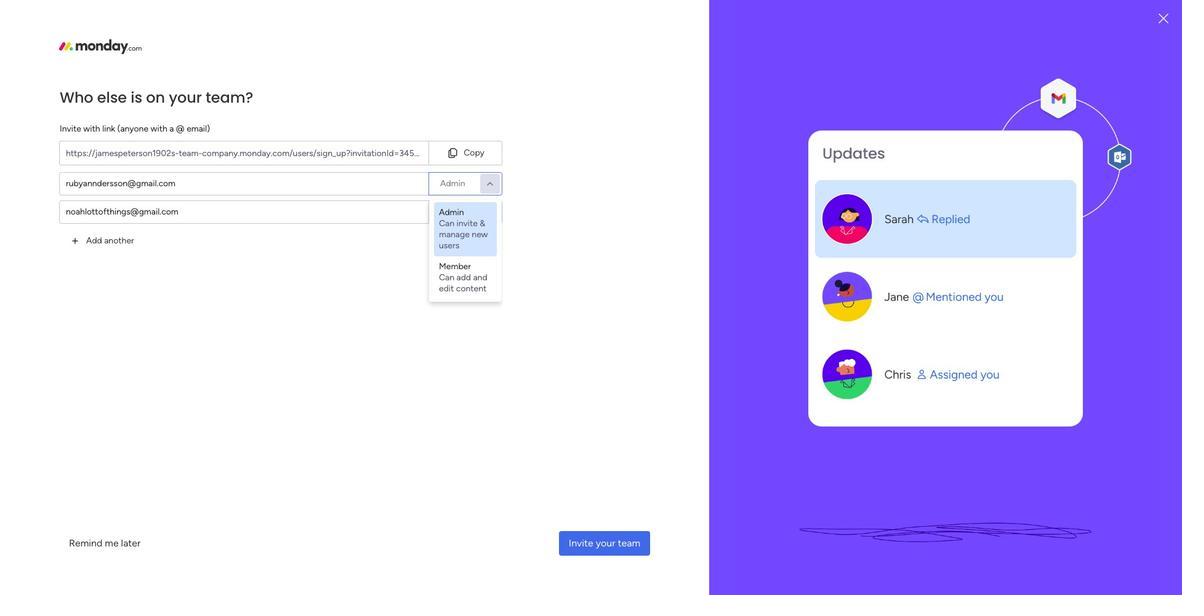 Task type: describe. For each thing, give the bounding box(es) containing it.
circle o image
[[960, 219, 968, 228]]

else
[[97, 87, 127, 107]]

edit
[[439, 284, 454, 294]]

1 horizontal spatial with
[[151, 123, 167, 134]]

complete profile
[[973, 202, 1042, 213]]

0 horizontal spatial with
[[83, 123, 100, 134]]

1 vertical spatial profile
[[1016, 202, 1042, 213]]

member can add and edit content
[[439, 261, 487, 294]]

visited
[[292, 126, 327, 139]]

workflow
[[1000, 386, 1040, 398]]

email)
[[187, 123, 210, 134]]

later
[[121, 538, 141, 550]]

search
[[1086, 71, 1117, 83]]

close image
[[1157, 12, 1170, 25]]

join
[[22, 203, 38, 214]]

works
[[1085, 518, 1107, 528]]

who
[[60, 87, 93, 107]]

to
[[100, 203, 108, 214]]

this
[[40, 203, 54, 214]]

add another button
[[59, 229, 144, 253]]

lottie animation image
[[0, 472, 157, 596]]

templates inside boost your workflow in minutes with ready-made templates
[[1005, 401, 1049, 413]]

is for on
[[131, 87, 142, 107]]

access
[[248, 78, 279, 89]]

can for can add and edit content
[[439, 272, 454, 283]]

your
[[1012, 118, 1035, 132]]

add another
[[86, 235, 134, 246]]

register in one click →
[[681, 7, 775, 18]]

ready-
[[949, 401, 978, 413]]

with inside boost your workflow in minutes with ready-made templates
[[1090, 386, 1110, 398]]

monday
[[55, 32, 97, 46]]

invite for invite with link (anyone with a @ email)
[[60, 123, 81, 134]]

0 horizontal spatial in
[[718, 7, 725, 18]]

admin can invite & manage new users
[[439, 207, 488, 251]]

getting started element
[[942, 491, 1127, 541]]

browse
[[14, 122, 43, 133]]

who else is on your team? dialog
[[0, 0, 1182, 596]]

invite team members (0/1)
[[973, 186, 1083, 197]]

add
[[86, 235, 102, 246]]

your left the recent
[[281, 78, 301, 89]]

learn
[[991, 518, 1012, 528]]

members
[[1022, 186, 1061, 197]]

@
[[176, 123, 185, 134]]

browse workspaces button
[[9, 118, 123, 138]]

explore templates button
[[949, 422, 1119, 447]]

v2 bolt switch image
[[1048, 70, 1055, 84]]

manage
[[439, 229, 470, 240]]

(anyone
[[117, 123, 148, 134]]

circle o image for enable
[[960, 172, 968, 181]]

who else is on your team?
[[60, 87, 253, 107]]

team
[[618, 538, 640, 550]]

me
[[105, 538, 119, 550]]

content
[[456, 284, 487, 294]]

work for monday
[[99, 32, 122, 46]]

(0/1)
[[1063, 186, 1083, 197]]

learn how monday.com works
[[991, 518, 1107, 528]]

team?
[[206, 87, 253, 107]]

boards,
[[335, 78, 367, 89]]

mobile
[[1017, 218, 1045, 229]]

and inside the member can add and edit content
[[473, 272, 487, 283]]

workspaces inside browse workspaces button
[[45, 122, 90, 133]]

how
[[1014, 518, 1030, 528]]

click
[[745, 7, 764, 18]]

on
[[146, 87, 165, 107]]

copy
[[464, 147, 484, 158]]

1 enter email here email field from the top
[[59, 172, 428, 195]]

quick search
[[1058, 71, 1117, 83]]

enable desktop notifications link
[[960, 169, 1127, 183]]

invite team members (0/1) link
[[973, 185, 1127, 199]]

Search in workspace field
[[26, 147, 103, 161]]

add
[[456, 272, 471, 283]]

Invite with link (anyone with a @ email) text field
[[59, 141, 428, 165]]

1 horizontal spatial workspaces
[[415, 78, 468, 89]]

boost
[[949, 386, 975, 398]]

invite with link (anyone with a @ email)
[[60, 123, 210, 134]]

this
[[30, 190, 46, 200]]

quickly
[[212, 78, 246, 89]]

quick search button
[[1038, 65, 1127, 90]]

one
[[727, 7, 743, 18]]

→
[[766, 7, 775, 18]]

monday.com
[[1033, 518, 1082, 528]]

link
[[102, 123, 115, 134]]

invite your team image
[[734, 0, 1158, 596]]

remind me later button
[[59, 532, 150, 557]]



Task type: vqa. For each thing, say whether or not it's contained in the screenshot.
PLANS
no



Task type: locate. For each thing, give the bounding box(es) containing it.
complete up install
[[973, 202, 1014, 213]]

content.
[[62, 217, 95, 227]]

1 horizontal spatial lottie animation element
[[594, 54, 940, 101]]

close recently visited image
[[227, 125, 242, 140]]

a
[[169, 123, 174, 134]]

templates inside button
[[1030, 428, 1074, 440]]

1 horizontal spatial and
[[473, 272, 487, 283]]

invite for invite team members (0/1)
[[973, 186, 996, 197]]

0 horizontal spatial invite
[[60, 123, 81, 134]]

minutes
[[1053, 386, 1088, 398]]

install our mobile app
[[973, 218, 1064, 229]]

and up content
[[473, 272, 487, 283]]

profile right "your"
[[1038, 118, 1070, 132]]

workspace up this
[[48, 190, 90, 200]]

2 enter email here email field from the top
[[59, 200, 428, 224]]

1 horizontal spatial in
[[1042, 386, 1050, 398]]

enable
[[973, 170, 1001, 181]]

in left one
[[718, 7, 725, 18]]

with right minutes
[[1090, 386, 1110, 398]]

invite your team button
[[559, 532, 650, 557]]

quick
[[1058, 71, 1084, 83]]

is inside dialog
[[131, 87, 142, 107]]

circle o image left 'enable'
[[960, 172, 968, 181]]

work inside button
[[41, 87, 60, 98]]

can up the edit
[[439, 272, 454, 283]]

circle o image inside enable desktop notifications link
[[960, 172, 968, 181]]

with left a
[[151, 123, 167, 134]]

1 vertical spatial circle o image
[[960, 203, 968, 212]]

install our mobile app link
[[960, 216, 1127, 230]]

templates down 'workflow'
[[1005, 401, 1049, 413]]

1 horizontal spatial is
[[131, 87, 142, 107]]

empty.
[[100, 190, 127, 200]]

quickly access your recent boards, inbox and workspaces
[[212, 78, 468, 89]]

your left team
[[596, 538, 615, 550]]

is for empty.
[[92, 190, 98, 200]]

can inside admin can invite & manage new users
[[439, 218, 454, 229]]

install
[[973, 218, 997, 229]]

circle o image for complete
[[960, 203, 968, 212]]

2 can from the top
[[439, 272, 454, 283]]

0 vertical spatial and
[[397, 78, 413, 89]]

2 horizontal spatial invite
[[973, 186, 996, 197]]

enable desktop notifications
[[973, 170, 1093, 181]]

0 vertical spatial templates
[[1005, 401, 1049, 413]]

0 vertical spatial is
[[131, 87, 142, 107]]

templates right explore
[[1030, 428, 1074, 440]]

1 vertical spatial workspaces
[[45, 122, 90, 133]]

1 vertical spatial templates
[[1030, 428, 1074, 440]]

1 vertical spatial workspace
[[56, 203, 98, 214]]

complete for complete profile
[[973, 202, 1014, 213]]

in inside boost your workflow in minutes with ready-made templates
[[1042, 386, 1050, 398]]

2 horizontal spatial with
[[1090, 386, 1110, 398]]

work right "monday"
[[99, 32, 122, 46]]

invite inside button
[[569, 538, 593, 550]]

in
[[718, 7, 725, 18], [1042, 386, 1050, 398]]

lottie animation element
[[594, 54, 940, 101], [0, 472, 157, 596]]

management
[[124, 32, 191, 46]]

complete for complete your profile
[[960, 118, 1010, 132]]

with
[[83, 123, 100, 134], [151, 123, 167, 134], [1090, 386, 1110, 398]]

recent
[[303, 78, 332, 89]]

desktop
[[1003, 170, 1037, 181]]

invite
[[60, 123, 81, 134], [973, 186, 996, 197], [569, 538, 593, 550]]

in left minutes
[[1042, 386, 1050, 398]]

circle o image up circle o icon
[[960, 203, 968, 212]]

this workspace is empty. join this workspace to create content.
[[22, 190, 135, 227]]

1 can from the top
[[439, 218, 454, 229]]

remind me later
[[69, 538, 141, 550]]

templates image image
[[953, 290, 1116, 375]]

browse workspaces
[[14, 122, 90, 133]]

1 vertical spatial complete
[[973, 202, 1014, 213]]

templates
[[1005, 401, 1049, 413], [1030, 428, 1074, 440]]

your inside button
[[596, 538, 615, 550]]

is
[[131, 87, 142, 107], [92, 190, 98, 200]]

is left on
[[131, 87, 142, 107]]

can
[[439, 218, 454, 229], [439, 272, 454, 283]]

0 horizontal spatial work
[[41, 87, 60, 98]]

another
[[104, 235, 134, 246]]

logo image
[[59, 39, 142, 54]]

circle o image inside complete profile link
[[960, 203, 968, 212]]

1 vertical spatial lottie animation element
[[0, 472, 157, 596]]

complete profile link
[[960, 201, 1127, 214]]

monday work management
[[55, 32, 191, 46]]

2 vertical spatial invite
[[569, 538, 593, 550]]

workspaces
[[415, 78, 468, 89], [45, 122, 90, 133]]

complete
[[960, 118, 1010, 132], [973, 202, 1014, 213]]

invite up search in workspace field
[[60, 123, 81, 134]]

0 vertical spatial work
[[99, 32, 122, 46]]

your inside boost your workflow in minutes with ready-made templates
[[977, 386, 997, 398]]

workspaces up search in workspace field
[[45, 122, 90, 133]]

create
[[111, 203, 135, 214]]

copy button
[[428, 141, 502, 165]]

recently visited
[[244, 126, 327, 139]]

made
[[978, 401, 1003, 413]]

0 vertical spatial enter email here email field
[[59, 172, 428, 195]]

can for can invite & manage new users
[[439, 218, 454, 229]]

work
[[99, 32, 122, 46], [41, 87, 60, 98]]

dapulse x slim image
[[1108, 114, 1123, 129]]

1 circle o image from the top
[[960, 172, 968, 181]]

0 vertical spatial profile
[[1038, 118, 1070, 132]]

james peterson image
[[1148, 30, 1167, 49]]

our
[[999, 218, 1015, 229]]

your up made
[[977, 386, 997, 398]]

inbox
[[370, 78, 394, 89]]

1 vertical spatial is
[[92, 190, 98, 200]]

users
[[439, 240, 459, 251]]

1 vertical spatial can
[[439, 272, 454, 283]]

recently
[[244, 126, 290, 139]]

0 vertical spatial circle o image
[[960, 172, 968, 181]]

and right inbox
[[397, 78, 413, 89]]

0 horizontal spatial is
[[92, 190, 98, 200]]

and
[[397, 78, 413, 89], [473, 272, 487, 283]]

0 vertical spatial can
[[439, 218, 454, 229]]

invite left team
[[569, 538, 593, 550]]

0 horizontal spatial and
[[397, 78, 413, 89]]

1 vertical spatial invite
[[973, 186, 996, 197]]

invite for invite your team
[[569, 538, 593, 550]]

1 vertical spatial enter email here email field
[[59, 200, 428, 224]]

workspaces right inbox
[[415, 78, 468, 89]]

complete left "your"
[[960, 118, 1010, 132]]

my work button
[[7, 83, 132, 103]]

can up manage
[[439, 218, 454, 229]]

profile down the invite team members (0/1)
[[1016, 202, 1042, 213]]

register in one click → link
[[681, 7, 775, 18]]

invite your team
[[569, 538, 640, 550]]

your right on
[[169, 87, 202, 107]]

register
[[681, 7, 715, 18]]

admin inside admin can invite & manage new users
[[439, 207, 464, 218]]

1 horizontal spatial work
[[99, 32, 122, 46]]

my work
[[27, 87, 60, 98]]

is left the empty.
[[92, 190, 98, 200]]

workspace up content.
[[56, 203, 98, 214]]

complete your profile
[[960, 118, 1070, 132]]

2 circle o image from the top
[[960, 203, 968, 212]]

explore templates
[[995, 428, 1074, 440]]

0 vertical spatial workspaces
[[415, 78, 468, 89]]

can inside the member can add and edit content
[[439, 272, 454, 283]]

1 vertical spatial and
[[473, 272, 487, 283]]

0 vertical spatial complete
[[960, 118, 1010, 132]]

notifications
[[1040, 170, 1093, 181]]

1 vertical spatial work
[[41, 87, 60, 98]]

&
[[480, 218, 485, 229]]

profile
[[1038, 118, 1070, 132], [1016, 202, 1042, 213]]

app
[[1047, 218, 1064, 229]]

boost your workflow in minutes with ready-made templates
[[949, 386, 1110, 413]]

member
[[439, 261, 471, 272]]

1 horizontal spatial invite
[[569, 538, 593, 550]]

work for my
[[41, 87, 60, 98]]

team
[[998, 186, 1020, 197]]

remind
[[69, 538, 102, 550]]

1 vertical spatial in
[[1042, 386, 1050, 398]]

circle o image
[[960, 172, 968, 181], [960, 203, 968, 212]]

0 vertical spatial lottie animation element
[[594, 54, 940, 101]]

is inside this workspace is empty. join this workspace to create content.
[[92, 190, 98, 200]]

Enter email here email field
[[59, 172, 428, 195], [59, 200, 428, 224]]

explore
[[995, 428, 1027, 440]]

invite
[[456, 218, 478, 229]]

invite down 'enable'
[[973, 186, 996, 197]]

0 horizontal spatial workspaces
[[45, 122, 90, 133]]

0 horizontal spatial lottie animation element
[[0, 472, 157, 596]]

new
[[472, 229, 488, 240]]

work right "my"
[[41, 87, 60, 98]]

0 vertical spatial in
[[718, 7, 725, 18]]

with left the link
[[83, 123, 100, 134]]

0 vertical spatial invite
[[60, 123, 81, 134]]

invite inside 'link'
[[973, 186, 996, 197]]

0 vertical spatial workspace
[[48, 190, 90, 200]]



